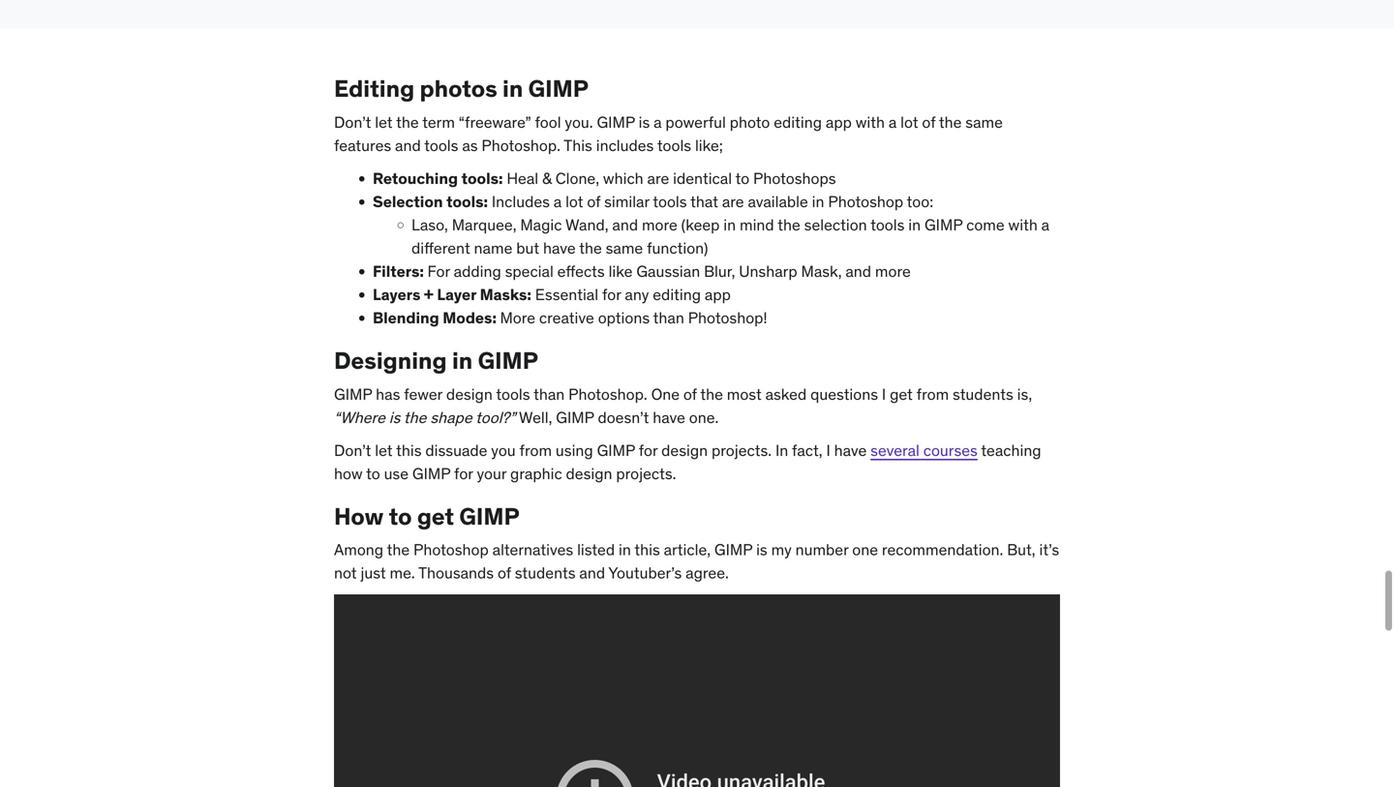 Task type: vqa. For each thing, say whether or not it's contained in the screenshot.
bottom to
yes



Task type: describe. For each thing, give the bounding box(es) containing it.
don't let this dissuade you from using gimp for design projects. in fact, i have several courses
[[334, 440, 978, 460]]

&
[[542, 168, 552, 188]]

and right mask,
[[846, 261, 871, 281]]

just
[[361, 563, 386, 583]]

use
[[384, 464, 409, 483]]

blending
[[373, 308, 439, 328]]

how to get gimp among the photoshop alternatives listed in this article, gimp is my number one recommendation. but, it's not just me. thousands of students and youtuber's agree.
[[334, 502, 1059, 583]]

available
[[748, 192, 808, 212]]

get inside how to get gimp among the photoshop alternatives listed in this article, gimp is my number one recommendation. but, it's not just me. thousands of students and youtuber's agree.
[[417, 502, 454, 531]]

modes:
[[443, 308, 497, 328]]

in down too:
[[908, 215, 921, 235]]

special
[[505, 261, 554, 281]]

not
[[334, 563, 357, 583]]

design inside designing in gimp gimp has fewer design tools than photoshop. one of the most asked questions i get from students is, "where is the shape tool?" well, gimp doesn't have one.
[[446, 384, 493, 404]]

0 vertical spatial are
[[647, 168, 669, 188]]

"freeware"
[[459, 112, 531, 132]]

gimp up 'includes'
[[597, 112, 635, 132]]

of inside 'retouching tools: heal & clone, which are identical to photoshops selection tools: includes a lot of similar tools that are available in photoshop too: laso, marquee, magic wand, and more (keep in mind the selection tools in gimp come with a different name but have the same function) filters: for adding special effects like gaussian blur, unsharp mask, and more layers + layer masks: essential for any editing app blending modes: more creative options than photoshop!'
[[587, 192, 601, 212]]

in left 'mind'
[[724, 215, 736, 235]]

photoshop!
[[688, 308, 768, 328]]

layer
[[437, 285, 476, 304]]

gimp inside "teaching how to use gimp for your graphic design projects."
[[412, 464, 450, 483]]

tools left the that
[[653, 192, 687, 212]]

to inside 'retouching tools: heal & clone, which are identical to photoshops selection tools: includes a lot of similar tools that are available in photoshop too: laso, marquee, magic wand, and more (keep in mind the selection tools in gimp come with a different name but have the same function) filters: for adding special effects like gaussian blur, unsharp mask, and more layers + layer masks: essential for any editing app blending modes: more creative options than photoshop!'
[[735, 168, 750, 188]]

gimp up fool
[[528, 74, 588, 103]]

shape
[[430, 407, 472, 427]]

that
[[690, 192, 718, 212]]

fewer
[[404, 384, 442, 404]]

magic
[[520, 215, 562, 235]]

gimp inside 'retouching tools: heal & clone, which are identical to photoshops selection tools: includes a lot of similar tools that are available in photoshop too: laso, marquee, magic wand, and more (keep in mind the selection tools in gimp come with a different name but have the same function) filters: for adding special effects like gaussian blur, unsharp mask, and more layers + layer masks: essential for any editing app blending modes: more creative options than photoshop!'
[[925, 215, 963, 235]]

tools right selection
[[871, 215, 905, 235]]

editing photos in gimp don't let the term "freeware" fool you. gimp is a powerful photo editing app with a lot of the same features and tools as photoshop. this includes tools like;
[[334, 74, 1003, 155]]

photoshop inside how to get gimp among the photoshop alternatives listed in this article, gimp is my number one recommendation. but, it's not just me. thousands of students and youtuber's agree.
[[413, 540, 489, 560]]

most
[[727, 384, 762, 404]]

me.
[[390, 563, 415, 583]]

tools down term in the top left of the page
[[424, 136, 458, 155]]

creative
[[539, 308, 594, 328]]

recommendation.
[[882, 540, 1003, 560]]

gimp up using
[[556, 407, 594, 427]]

to inside "teaching how to use gimp for your graphic design projects."
[[366, 464, 380, 483]]

students inside how to get gimp among the photoshop alternatives listed in this article, gimp is my number one recommendation. but, it's not just me. thousands of students and youtuber's agree.
[[515, 563, 576, 583]]

gimp down more
[[478, 346, 538, 375]]

too:
[[907, 192, 933, 212]]

fool
[[535, 112, 561, 132]]

is inside how to get gimp among the photoshop alternatives listed in this article, gimp is my number one recommendation. but, it's not just me. thousands of students and youtuber's agree.
[[756, 540, 768, 560]]

but,
[[1007, 540, 1036, 560]]

masks:
[[480, 285, 532, 304]]

photos
[[420, 74, 497, 103]]

selection
[[373, 192, 443, 212]]

(keep
[[681, 215, 720, 235]]

designing in gimp gimp has fewer design tools than photoshop. one of the most asked questions i get from students is, "where is the shape tool?" well, gimp doesn't have one.
[[334, 346, 1032, 427]]

is inside 'editing photos in gimp don't let the term "freeware" fool you. gimp is a powerful photo editing app with a lot of the same features and tools as photoshop. this includes tools like;'
[[639, 112, 650, 132]]

adding
[[454, 261, 501, 281]]

and inside how to get gimp among the photoshop alternatives listed in this article, gimp is my number one recommendation. but, it's not just me. thousands of students and youtuber's agree.
[[579, 563, 605, 583]]

clone,
[[555, 168, 599, 188]]

photo
[[730, 112, 770, 132]]

questions
[[811, 384, 878, 404]]

tools inside designing in gimp gimp has fewer design tools than photoshop. one of the most asked questions i get from students is, "where is the shape tool?" well, gimp doesn't have one.
[[496, 384, 530, 404]]

editing inside 'editing photos in gimp don't let the term "freeware" fool you. gimp is a powerful photo editing app with a lot of the same features and tools as photoshop. this includes tools like;'
[[774, 112, 822, 132]]

several courses link
[[871, 440, 978, 460]]

2 let from the top
[[375, 440, 393, 460]]

how
[[334, 464, 363, 483]]

one
[[852, 540, 878, 560]]

2 don't from the top
[[334, 440, 371, 460]]

mind
[[740, 215, 774, 235]]

photoshops
[[753, 168, 836, 188]]

editing inside 'retouching tools: heal & clone, which are identical to photoshops selection tools: includes a lot of similar tools that are available in photoshop too: laso, marquee, magic wand, and more (keep in mind the selection tools in gimp come with a different name but have the same function) filters: for adding special effects like gaussian blur, unsharp mask, and more layers + layer masks: essential for any editing app blending modes: more creative options than photoshop!'
[[653, 285, 701, 304]]

projects. inside "teaching how to use gimp for your graphic design projects."
[[616, 464, 676, 483]]

for
[[427, 261, 450, 281]]

similar
[[604, 192, 650, 212]]

includes
[[492, 192, 550, 212]]

1 vertical spatial tools:
[[446, 192, 488, 212]]

unsharp
[[739, 261, 798, 281]]

the inside how to get gimp among the photoshop alternatives listed in this article, gimp is my number one recommendation. but, it's not just me. thousands of students and youtuber's agree.
[[387, 540, 410, 560]]

function)
[[647, 238, 708, 258]]

in inside 'editing photos in gimp don't let the term "freeware" fool you. gimp is a powerful photo editing app with a lot of the same features and tools as photoshop. this includes tools like;'
[[503, 74, 523, 103]]

2 vertical spatial have
[[834, 440, 867, 460]]

with inside 'editing photos in gimp don't let the term "freeware" fool you. gimp is a powerful photo editing app with a lot of the same features and tools as photoshop. this includes tools like;'
[[856, 112, 885, 132]]

selection
[[804, 215, 867, 235]]

my
[[771, 540, 792, 560]]

have inside designing in gimp gimp has fewer design tools than photoshop. one of the most asked questions i get from students is, "where is the shape tool?" well, gimp doesn't have one.
[[653, 407, 685, 427]]

more
[[500, 308, 535, 328]]

courses
[[923, 440, 978, 460]]

teaching how to use gimp for your graphic design projects.
[[334, 440, 1041, 483]]

from inside designing in gimp gimp has fewer design tools than photoshop. one of the most asked questions i get from students is, "where is the shape tool?" well, gimp doesn't have one.
[[917, 384, 949, 404]]

students inside designing in gimp gimp has fewer design tools than photoshop. one of the most asked questions i get from students is, "where is the shape tool?" well, gimp doesn't have one.
[[953, 384, 1014, 404]]

1 vertical spatial are
[[722, 192, 744, 212]]

"where
[[334, 407, 385, 427]]

term
[[422, 112, 455, 132]]

alternatives
[[492, 540, 573, 560]]

photoshop. inside 'editing photos in gimp don't let the term "freeware" fool you. gimp is a powerful photo editing app with a lot of the same features and tools as photoshop. this includes tools like;'
[[482, 136, 561, 155]]

for inside 'retouching tools: heal & clone, which are identical to photoshops selection tools: includes a lot of similar tools that are available in photoshop too: laso, marquee, magic wand, and more (keep in mind the selection tools in gimp come with a different name but have the same function) filters: for adding special effects like gaussian blur, unsharp mask, and more layers + layer masks: essential for any editing app blending modes: more creative options than photoshop!'
[[602, 285, 621, 304]]

dissuade
[[425, 440, 487, 460]]

in
[[776, 440, 788, 460]]

is inside designing in gimp gimp has fewer design tools than photoshop. one of the most asked questions i get from students is, "where is the shape tool?" well, gimp doesn't have one.
[[389, 407, 400, 427]]

this inside how to get gimp among the photoshop alternatives listed in this article, gimp is my number one recommendation. but, it's not just me. thousands of students and youtuber's agree.
[[635, 540, 660, 560]]

designing
[[334, 346, 447, 375]]

article,
[[664, 540, 711, 560]]

powerful
[[666, 112, 726, 132]]

asked
[[765, 384, 807, 404]]

app inside 'editing photos in gimp don't let the term "freeware" fool you. gimp is a powerful photo editing app with a lot of the same features and tools as photoshop. this includes tools like;'
[[826, 112, 852, 132]]

like;
[[695, 136, 723, 155]]

retouching
[[373, 168, 458, 188]]

it's
[[1039, 540, 1059, 560]]

gimp down doesn't
[[597, 440, 635, 460]]



Task type: locate. For each thing, give the bounding box(es) containing it.
don't inside 'editing photos in gimp don't let the term "freeware" fool you. gimp is a powerful photo editing app with a lot of the same features and tools as photoshop. this includes tools like;'
[[334, 112, 371, 132]]

1 horizontal spatial is
[[639, 112, 650, 132]]

effects
[[557, 261, 605, 281]]

2 vertical spatial to
[[389, 502, 412, 531]]

tools: down as
[[461, 168, 503, 188]]

from up several courses link
[[917, 384, 949, 404]]

for
[[602, 285, 621, 304], [639, 440, 658, 460], [454, 464, 473, 483]]

tool?"
[[476, 407, 516, 427]]

2 horizontal spatial have
[[834, 440, 867, 460]]

thousands
[[418, 563, 494, 583]]

more right mask,
[[875, 261, 911, 281]]

has
[[376, 384, 400, 404]]

gimp down dissuade
[[412, 464, 450, 483]]

lot inside 'retouching tools: heal & clone, which are identical to photoshops selection tools: includes a lot of similar tools that are available in photoshop too: laso, marquee, magic wand, and more (keep in mind the selection tools in gimp come with a different name but have the same function) filters: for adding special effects like gaussian blur, unsharp mask, and more layers + layer masks: essential for any editing app blending modes: more creative options than photoshop!'
[[566, 192, 583, 212]]

lot up too:
[[901, 112, 918, 132]]

1 horizontal spatial editing
[[774, 112, 822, 132]]

than inside designing in gimp gimp has fewer design tools than photoshop. one of the most asked questions i get from students is, "where is the shape tool?" well, gimp doesn't have one.
[[534, 384, 565, 404]]

1 horizontal spatial than
[[653, 308, 684, 328]]

1 horizontal spatial from
[[917, 384, 949, 404]]

0 horizontal spatial to
[[366, 464, 380, 483]]

photoshop. up "heal"
[[482, 136, 561, 155]]

the
[[396, 112, 419, 132], [939, 112, 962, 132], [778, 215, 801, 235], [579, 238, 602, 258], [700, 384, 723, 404], [404, 407, 426, 427], [387, 540, 410, 560]]

photoshop inside 'retouching tools: heal & clone, which are identical to photoshops selection tools: includes a lot of similar tools that are available in photoshop too: laso, marquee, magic wand, and more (keep in mind the selection tools in gimp come with a different name but have the same function) filters: for adding special effects like gaussian blur, unsharp mask, and more layers + layer masks: essential for any editing app blending modes: more creative options than photoshop!'
[[828, 192, 903, 212]]

0 vertical spatial let
[[375, 112, 393, 132]]

are
[[647, 168, 669, 188], [722, 192, 744, 212]]

2 horizontal spatial design
[[661, 440, 708, 460]]

come
[[966, 215, 1005, 235]]

1 vertical spatial editing
[[653, 285, 701, 304]]

gimp down your
[[459, 502, 519, 531]]

doesn't
[[598, 407, 649, 427]]

don't up features
[[334, 112, 371, 132]]

app down blur,
[[705, 285, 731, 304]]

0 horizontal spatial more
[[642, 215, 678, 235]]

0 vertical spatial than
[[653, 308, 684, 328]]

lot inside 'editing photos in gimp don't let the term "freeware" fool you. gimp is a powerful photo editing app with a lot of the same features and tools as photoshop. this includes tools like;'
[[901, 112, 918, 132]]

0 vertical spatial with
[[856, 112, 885, 132]]

1 horizontal spatial i
[[882, 384, 886, 404]]

1 horizontal spatial lot
[[901, 112, 918, 132]]

1 horizontal spatial this
[[635, 540, 660, 560]]

photoshop. up doesn't
[[569, 384, 647, 404]]

same inside 'editing photos in gimp don't let the term "freeware" fool you. gimp is a powerful photo editing app with a lot of the same features and tools as photoshop. this includes tools like;'
[[966, 112, 1003, 132]]

1 horizontal spatial have
[[653, 407, 685, 427]]

different
[[412, 238, 470, 258]]

same inside 'retouching tools: heal & clone, which are identical to photoshops selection tools: includes a lot of similar tools that are available in photoshop too: laso, marquee, magic wand, and more (keep in mind the selection tools in gimp come with a different name but have the same function) filters: for adding special effects like gaussian blur, unsharp mask, and more layers + layer masks: essential for any editing app blending modes: more creative options than photoshop!'
[[606, 238, 643, 258]]

more up the function)
[[642, 215, 678, 235]]

gimp down too:
[[925, 215, 963, 235]]

0 vertical spatial editing
[[774, 112, 822, 132]]

2 vertical spatial is
[[756, 540, 768, 560]]

and up retouching
[[395, 136, 421, 155]]

1 horizontal spatial more
[[875, 261, 911, 281]]

get up several
[[890, 384, 913, 404]]

retouching tools: heal & clone, which are identical to photoshops selection tools: includes a lot of similar tools that are available in photoshop too: laso, marquee, magic wand, and more (keep in mind the selection tools in gimp come with a different name but have the same function) filters: for adding special effects like gaussian blur, unsharp mask, and more layers + layer masks: essential for any editing app blending modes: more creative options than photoshop!
[[373, 168, 1050, 328]]

projects. left in at the bottom right of page
[[712, 440, 772, 460]]

1 vertical spatial let
[[375, 440, 393, 460]]

tools: up marquee,
[[446, 192, 488, 212]]

0 vertical spatial students
[[953, 384, 1014, 404]]

0 vertical spatial tools:
[[461, 168, 503, 188]]

0 vertical spatial don't
[[334, 112, 371, 132]]

to
[[735, 168, 750, 188], [366, 464, 380, 483], [389, 502, 412, 531]]

0 horizontal spatial is
[[389, 407, 400, 427]]

editing
[[774, 112, 822, 132], [653, 285, 701, 304]]

1 horizontal spatial with
[[1008, 215, 1038, 235]]

2 horizontal spatial to
[[735, 168, 750, 188]]

than up well,
[[534, 384, 565, 404]]

0 horizontal spatial lot
[[566, 192, 583, 212]]

0 horizontal spatial photoshop
[[413, 540, 489, 560]]

1 horizontal spatial students
[[953, 384, 1014, 404]]

0 horizontal spatial editing
[[653, 285, 701, 304]]

than right options
[[653, 308, 684, 328]]

graphic
[[510, 464, 562, 483]]

students down alternatives
[[515, 563, 576, 583]]

0 horizontal spatial get
[[417, 502, 454, 531]]

layers
[[373, 285, 421, 304]]

tools down powerful
[[657, 136, 691, 155]]

1 vertical spatial students
[[515, 563, 576, 583]]

1 let from the top
[[375, 112, 393, 132]]

one.
[[689, 407, 719, 427]]

for down doesn't
[[639, 440, 658, 460]]

0 horizontal spatial same
[[606, 238, 643, 258]]

0 vertical spatial photoshop.
[[482, 136, 561, 155]]

1 vertical spatial is
[[389, 407, 400, 427]]

agree.
[[686, 563, 729, 583]]

1 horizontal spatial photoshop
[[828, 192, 903, 212]]

and down listed
[[579, 563, 605, 583]]

0 vertical spatial for
[[602, 285, 621, 304]]

1 vertical spatial from
[[519, 440, 552, 460]]

photoshop
[[828, 192, 903, 212], [413, 540, 489, 560]]

is
[[639, 112, 650, 132], [389, 407, 400, 427], [756, 540, 768, 560]]

name
[[474, 238, 513, 258]]

photoshop up thousands on the left bottom of the page
[[413, 540, 489, 560]]

2 horizontal spatial for
[[639, 440, 658, 460]]

how
[[334, 502, 384, 531]]

0 vertical spatial more
[[642, 215, 678, 235]]

in up selection
[[812, 192, 824, 212]]

fact,
[[792, 440, 823, 460]]

same
[[966, 112, 1003, 132], [606, 238, 643, 258]]

let up features
[[375, 112, 393, 132]]

well,
[[519, 407, 552, 427]]

0 horizontal spatial app
[[705, 285, 731, 304]]

you.
[[565, 112, 593, 132]]

from
[[917, 384, 949, 404], [519, 440, 552, 460]]

wand,
[[565, 215, 609, 235]]

among
[[334, 540, 384, 560]]

design up shape
[[446, 384, 493, 404]]

with
[[856, 112, 885, 132], [1008, 215, 1038, 235]]

you
[[491, 440, 516, 460]]

options
[[598, 308, 650, 328]]

in up ""freeware""
[[503, 74, 523, 103]]

have down one
[[653, 407, 685, 427]]

in right listed
[[619, 540, 631, 560]]

0 horizontal spatial for
[[454, 464, 473, 483]]

0 vertical spatial same
[[966, 112, 1003, 132]]

gimp
[[528, 74, 588, 103], [597, 112, 635, 132], [925, 215, 963, 235], [478, 346, 538, 375], [334, 384, 372, 404], [556, 407, 594, 427], [597, 440, 635, 460], [412, 464, 450, 483], [459, 502, 519, 531], [714, 540, 753, 560]]

is down has
[[389, 407, 400, 427]]

have right fact,
[[834, 440, 867, 460]]

1 vertical spatial design
[[661, 440, 708, 460]]

0 horizontal spatial students
[[515, 563, 576, 583]]

of down alternatives
[[498, 563, 511, 583]]

1 horizontal spatial app
[[826, 112, 852, 132]]

0 vertical spatial photoshop
[[828, 192, 903, 212]]

for down dissuade
[[454, 464, 473, 483]]

0 horizontal spatial are
[[647, 168, 669, 188]]

students
[[953, 384, 1014, 404], [515, 563, 576, 583]]

+
[[424, 285, 434, 304]]

0 horizontal spatial with
[[856, 112, 885, 132]]

0 horizontal spatial than
[[534, 384, 565, 404]]

filters:
[[373, 261, 424, 281]]

don't up how
[[334, 440, 371, 460]]

1 horizontal spatial same
[[966, 112, 1003, 132]]

is left my
[[756, 540, 768, 560]]

0 vertical spatial design
[[446, 384, 493, 404]]

1 vertical spatial same
[[606, 238, 643, 258]]

is up 'includes'
[[639, 112, 650, 132]]

includes
[[596, 136, 654, 155]]

have
[[543, 238, 576, 258], [653, 407, 685, 427], [834, 440, 867, 460]]

to right identical
[[735, 168, 750, 188]]

1 horizontal spatial to
[[389, 502, 412, 531]]

2 horizontal spatial is
[[756, 540, 768, 560]]

1 vertical spatial lot
[[566, 192, 583, 212]]

i right "questions"
[[882, 384, 886, 404]]

editing right photo
[[774, 112, 822, 132]]

photoshop. inside designing in gimp gimp has fewer design tools than photoshop. one of the most asked questions i get from students is, "where is the shape tool?" well, gimp doesn't have one.
[[569, 384, 647, 404]]

1 vertical spatial have
[[653, 407, 685, 427]]

of up too:
[[922, 112, 936, 132]]

0 horizontal spatial this
[[396, 440, 422, 460]]

teaching
[[981, 440, 1041, 460]]

photoshop up selection
[[828, 192, 903, 212]]

this up "youtuber's" in the bottom left of the page
[[635, 540, 660, 560]]

1 vertical spatial more
[[875, 261, 911, 281]]

0 horizontal spatial i
[[826, 440, 831, 460]]

essential
[[535, 285, 598, 304]]

several
[[871, 440, 920, 460]]

0 vertical spatial i
[[882, 384, 886, 404]]

1 horizontal spatial get
[[890, 384, 913, 404]]

lot down clone,
[[566, 192, 583, 212]]

mask,
[[801, 261, 842, 281]]

1 vertical spatial get
[[417, 502, 454, 531]]

of inside designing in gimp gimp has fewer design tools than photoshop. one of the most asked questions i get from students is, "where is the shape tool?" well, gimp doesn't have one.
[[683, 384, 697, 404]]

i right fact,
[[826, 440, 831, 460]]

for inside "teaching how to use gimp for your graphic design projects."
[[454, 464, 473, 483]]

youtuber's
[[608, 563, 682, 583]]

gaussian
[[636, 261, 700, 281]]

0 horizontal spatial photoshop.
[[482, 136, 561, 155]]

gimp up "where
[[334, 384, 372, 404]]

let inside 'editing photos in gimp don't let the term "freeware" fool you. gimp is a powerful photo editing app with a lot of the same features and tools as photoshop. this includes tools like;'
[[375, 112, 393, 132]]

in inside how to get gimp among the photoshop alternatives listed in this article, gimp is my number one recommendation. but, it's not just me. thousands of students and youtuber's agree.
[[619, 540, 631, 560]]

laso,
[[412, 215, 448, 235]]

have inside 'retouching tools: heal & clone, which are identical to photoshops selection tools: includes a lot of similar tools that are available in photoshop too: laso, marquee, magic wand, and more (keep in mind the selection tools in gimp come with a different name but have the same function) filters: for adding special effects like gaussian blur, unsharp mask, and more layers + layer masks: essential for any editing app blending modes: more creative options than photoshop!'
[[543, 238, 576, 258]]

your
[[477, 464, 507, 483]]

editing down gaussian
[[653, 285, 701, 304]]

0 vertical spatial lot
[[901, 112, 918, 132]]

of inside 'editing photos in gimp don't let the term "freeware" fool you. gimp is a powerful photo editing app with a lot of the same features and tools as photoshop. this includes tools like;'
[[922, 112, 936, 132]]

get up thousands on the left bottom of the page
[[417, 502, 454, 531]]

app inside 'retouching tools: heal & clone, which are identical to photoshops selection tools: includes a lot of similar tools that are available in photoshop too: laso, marquee, magic wand, and more (keep in mind the selection tools in gimp come with a different name but have the same function) filters: for adding special effects like gaussian blur, unsharp mask, and more layers + layer masks: essential for any editing app blending modes: more creative options than photoshop!'
[[705, 285, 731, 304]]

design
[[446, 384, 493, 404], [661, 440, 708, 460], [566, 464, 612, 483]]

of
[[922, 112, 936, 132], [587, 192, 601, 212], [683, 384, 697, 404], [498, 563, 511, 583]]

using
[[556, 440, 593, 460]]

1 horizontal spatial for
[[602, 285, 621, 304]]

identical
[[673, 168, 732, 188]]

have down magic
[[543, 238, 576, 258]]

0 horizontal spatial from
[[519, 440, 552, 460]]

0 vertical spatial get
[[890, 384, 913, 404]]

0 vertical spatial is
[[639, 112, 650, 132]]

0 horizontal spatial projects.
[[616, 464, 676, 483]]

editing
[[334, 74, 415, 103]]

are right which
[[647, 168, 669, 188]]

tools up tool?"
[[496, 384, 530, 404]]

heal
[[507, 168, 538, 188]]

a
[[654, 112, 662, 132], [889, 112, 897, 132], [554, 192, 562, 212], [1042, 215, 1050, 235]]

1 vertical spatial i
[[826, 440, 831, 460]]

0 vertical spatial this
[[396, 440, 422, 460]]

this up use
[[396, 440, 422, 460]]

app up "photoshops"
[[826, 112, 852, 132]]

i inside designing in gimp gimp has fewer design tools than photoshop. one of the most asked questions i get from students is, "where is the shape tool?" well, gimp doesn't have one.
[[882, 384, 886, 404]]

photoshop.
[[482, 136, 561, 155], [569, 384, 647, 404]]

1 don't from the top
[[334, 112, 371, 132]]

and down similar
[[612, 215, 638, 235]]

1 horizontal spatial design
[[566, 464, 612, 483]]

and inside 'editing photos in gimp don't let the term "freeware" fool you. gimp is a powerful photo editing app with a lot of the same features and tools as photoshop. this includes tools like;'
[[395, 136, 421, 155]]

from up graphic
[[519, 440, 552, 460]]

design inside "teaching how to use gimp for your graphic design projects."
[[566, 464, 612, 483]]

1 vertical spatial for
[[639, 440, 658, 460]]

1 horizontal spatial are
[[722, 192, 744, 212]]

0 vertical spatial have
[[543, 238, 576, 258]]

of up the wand,
[[587, 192, 601, 212]]

are right the that
[[722, 192, 744, 212]]

design down using
[[566, 464, 612, 483]]

2 vertical spatial for
[[454, 464, 473, 483]]

like
[[609, 261, 633, 281]]

1 vertical spatial projects.
[[616, 464, 676, 483]]

2 vertical spatial design
[[566, 464, 612, 483]]

listed
[[577, 540, 615, 560]]

blur,
[[704, 261, 735, 281]]

app
[[826, 112, 852, 132], [705, 285, 731, 304]]

1 horizontal spatial projects.
[[712, 440, 772, 460]]

1 vertical spatial than
[[534, 384, 565, 404]]

features
[[334, 136, 391, 155]]

in down modes:
[[452, 346, 473, 375]]

0 horizontal spatial have
[[543, 238, 576, 258]]

let
[[375, 112, 393, 132], [375, 440, 393, 460]]

0 vertical spatial app
[[826, 112, 852, 132]]

as
[[462, 136, 478, 155]]

1 vertical spatial to
[[366, 464, 380, 483]]

design down one.
[[661, 440, 708, 460]]

marquee,
[[452, 215, 517, 235]]

1 vertical spatial photoshop
[[413, 540, 489, 560]]

get inside designing in gimp gimp has fewer design tools than photoshop. one of the most asked questions i get from students is, "where is the shape tool?" well, gimp doesn't have one.
[[890, 384, 913, 404]]

of right one
[[683, 384, 697, 404]]

for down like
[[602, 285, 621, 304]]

1 vertical spatial app
[[705, 285, 731, 304]]

than inside 'retouching tools: heal & clone, which are identical to photoshops selection tools: includes a lot of similar tools that are available in photoshop too: laso, marquee, magic wand, and more (keep in mind the selection tools in gimp come with a different name but have the same function) filters: for adding special effects like gaussian blur, unsharp mask, and more layers + layer masks: essential for any editing app blending modes: more creative options than photoshop!'
[[653, 308, 684, 328]]

is,
[[1017, 384, 1032, 404]]

projects.
[[712, 440, 772, 460], [616, 464, 676, 483]]

gimp up the agree.
[[714, 540, 753, 560]]

tools
[[424, 136, 458, 155], [657, 136, 691, 155], [653, 192, 687, 212], [871, 215, 905, 235], [496, 384, 530, 404]]

projects. down the don't let this dissuade you from using gimp for design projects. in fact, i have several courses
[[616, 464, 676, 483]]

any
[[625, 285, 649, 304]]

1 vertical spatial photoshop.
[[569, 384, 647, 404]]

number
[[796, 540, 849, 560]]

0 horizontal spatial design
[[446, 384, 493, 404]]

to left use
[[366, 464, 380, 483]]

1 horizontal spatial photoshop.
[[569, 384, 647, 404]]

0 vertical spatial from
[[917, 384, 949, 404]]

students left is,
[[953, 384, 1014, 404]]

of inside how to get gimp among the photoshop alternatives listed in this article, gimp is my number one recommendation. but, it's not just me. thousands of students and youtuber's agree.
[[498, 563, 511, 583]]

than
[[653, 308, 684, 328], [534, 384, 565, 404]]

0 vertical spatial projects.
[[712, 440, 772, 460]]

but
[[516, 238, 539, 258]]

to inside how to get gimp among the photoshop alternatives listed in this article, gimp is my number one recommendation. but, it's not just me. thousands of students and youtuber's agree.
[[389, 502, 412, 531]]

let up use
[[375, 440, 393, 460]]

0 vertical spatial to
[[735, 168, 750, 188]]

1 vertical spatial with
[[1008, 215, 1038, 235]]

i
[[882, 384, 886, 404], [826, 440, 831, 460]]

1 vertical spatial don't
[[334, 440, 371, 460]]

1 vertical spatial this
[[635, 540, 660, 560]]

with inside 'retouching tools: heal & clone, which are identical to photoshops selection tools: includes a lot of similar tools that are available in photoshop too: laso, marquee, magic wand, and more (keep in mind the selection tools in gimp come with a different name but have the same function) filters: for adding special effects like gaussian blur, unsharp mask, and more layers + layer masks: essential for any editing app blending modes: more creative options than photoshop!'
[[1008, 215, 1038, 235]]

to right how
[[389, 502, 412, 531]]

in inside designing in gimp gimp has fewer design tools than photoshop. one of the most asked questions i get from students is, "where is the shape tool?" well, gimp doesn't have one.
[[452, 346, 473, 375]]



